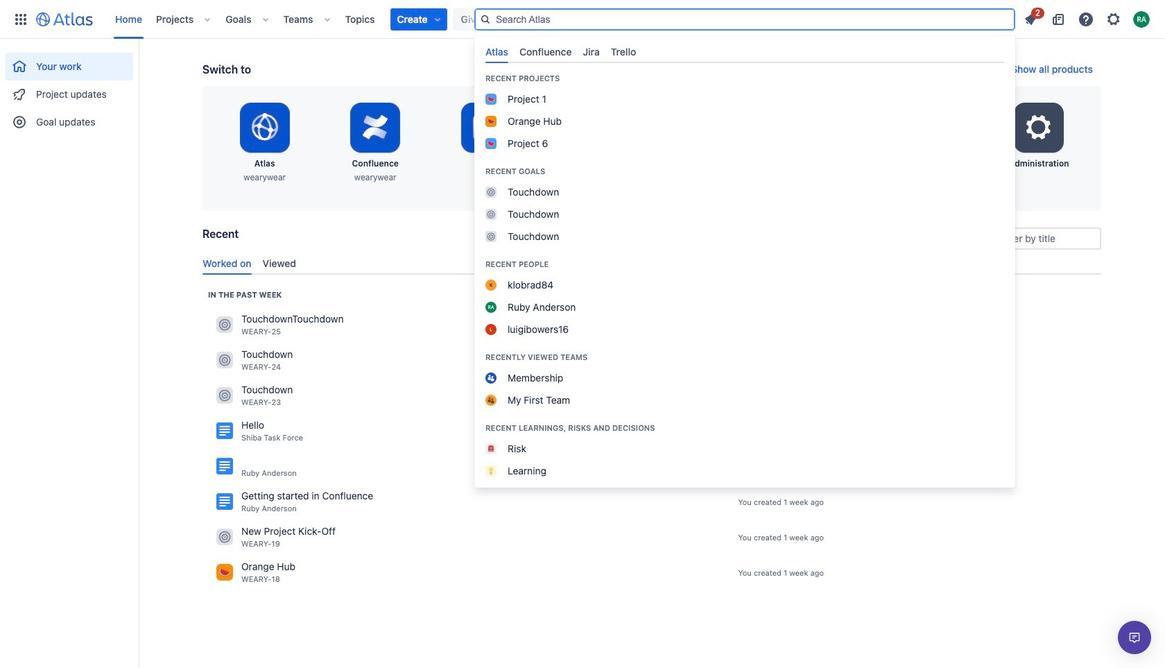 Task type: vqa. For each thing, say whether or not it's contained in the screenshot.
the topmost Settings icon
yes



Task type: describe. For each thing, give the bounding box(es) containing it.
1 confluence image from the top
[[216, 423, 233, 439]]

open intercom messenger image
[[1127, 629, 1143, 646]]

Search Atlas field
[[475, 8, 1016, 30]]

Filter by title field
[[980, 229, 1100, 248]]

confluence image
[[216, 494, 233, 510]]

0 vertical spatial tab list
[[480, 40, 1010, 63]]

notifications image
[[1023, 11, 1039, 27]]

0 vertical spatial settings image
[[1106, 11, 1123, 27]]

2 townsquare image from the top
[[216, 529, 233, 546]]

help image
[[1078, 11, 1095, 27]]

2 townsquare image from the top
[[216, 387, 233, 404]]

2 tab from the left
[[514, 40, 578, 63]]



Task type: locate. For each thing, give the bounding box(es) containing it.
1 vertical spatial tab list
[[197, 252, 1107, 275]]

townsquare image
[[216, 352, 233, 369], [216, 387, 233, 404]]

4 tab from the left
[[606, 40, 642, 63]]

1 vertical spatial townsquare image
[[216, 529, 233, 546]]

search image
[[480, 14, 491, 25]]

tab list
[[480, 40, 1010, 63], [197, 252, 1107, 275]]

3 townsquare image from the top
[[216, 564, 233, 581]]

2 vertical spatial townsquare image
[[216, 564, 233, 581]]

1 tab from the left
[[480, 40, 514, 63]]

heading
[[208, 289, 282, 300]]

confluence image
[[216, 423, 233, 439], [216, 458, 233, 475]]

switch to... image
[[12, 11, 29, 27]]

0 vertical spatial townsquare image
[[216, 317, 233, 333]]

account image
[[1134, 11, 1150, 27]]

1 vertical spatial townsquare image
[[216, 387, 233, 404]]

3 tab from the left
[[578, 40, 606, 63]]

0 vertical spatial confluence image
[[216, 423, 233, 439]]

townsquare image
[[216, 317, 233, 333], [216, 529, 233, 546], [216, 564, 233, 581]]

banner
[[0, 0, 1166, 488]]

1 townsquare image from the top
[[216, 352, 233, 369]]

tab
[[480, 40, 514, 63], [514, 40, 578, 63], [578, 40, 606, 63], [606, 40, 642, 63]]

None search field
[[475, 8, 1016, 30]]

group
[[6, 39, 133, 140]]

0 vertical spatial townsquare image
[[216, 352, 233, 369]]

1 vertical spatial confluence image
[[216, 458, 233, 475]]

settings image
[[1106, 11, 1123, 27], [1023, 111, 1056, 144]]

0 horizontal spatial settings image
[[1023, 111, 1056, 144]]

top element
[[8, 0, 877, 39]]

1 vertical spatial settings image
[[1023, 111, 1056, 144]]

1 townsquare image from the top
[[216, 317, 233, 333]]

1 horizontal spatial settings image
[[1106, 11, 1123, 27]]

2 confluence image from the top
[[216, 458, 233, 475]]



